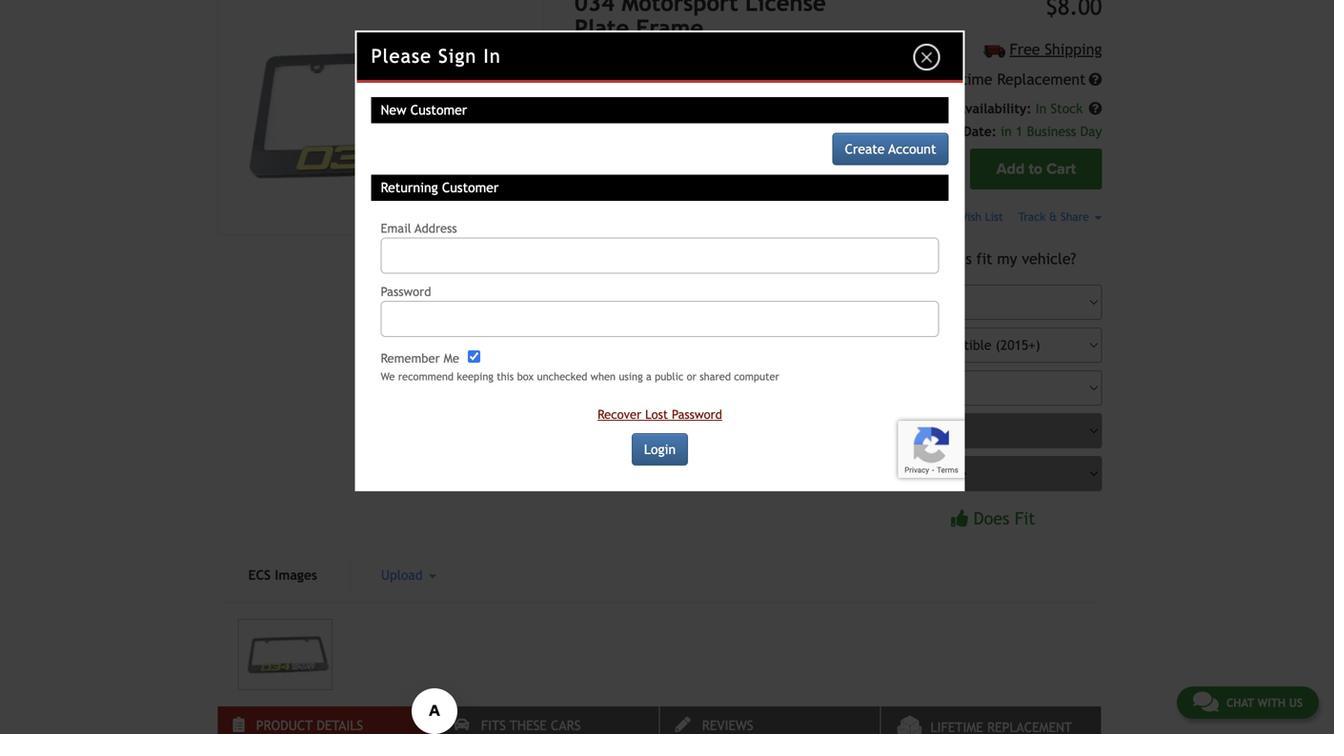 Task type: locate. For each thing, give the bounding box(es) containing it.
the
[[606, 77, 626, 92]]

frame
[[636, 15, 703, 41]]

sign
[[438, 45, 477, 67]]

1 horizontal spatial to
[[1029, 160, 1043, 178]]

1 vertical spatial in
[[1036, 101, 1047, 116]]

fits these cars
[[481, 719, 581, 734]]

create account
[[845, 142, 936, 157]]

with left ease
[[699, 58, 726, 73]]

to left 'wish'
[[944, 210, 954, 224]]

1 vertical spatial password
[[672, 408, 722, 422]]

email address
[[381, 222, 457, 236]]

add to cart
[[997, 160, 1076, 178]]

chat with us
[[1226, 697, 1303, 710]]

1 vertical spatial does
[[974, 509, 1010, 529]]

1 vertical spatial to
[[944, 210, 954, 224]]

0000
[[719, 119, 747, 134]]

computer
[[734, 371, 779, 383]]

0 vertical spatial to
[[1029, 160, 1043, 178]]

this
[[947, 250, 972, 268], [497, 371, 514, 383]]

email
[[381, 222, 411, 236]]

create account button
[[833, 133, 949, 165]]

0 horizontal spatial in
[[484, 45, 501, 67]]

none checkbox inside please sign in document
[[468, 351, 480, 363]]

us
[[1289, 697, 1303, 710]]

1 horizontal spatial add
[[997, 160, 1025, 178]]

reviews link
[[660, 707, 880, 735]]

fits
[[481, 719, 506, 734]]

0 horizontal spatial this
[[497, 371, 514, 383]]

add left 'wish'
[[921, 210, 940, 224]]

034 motorsport license plate frame
[[575, 0, 826, 41]]

does
[[910, 250, 943, 268], [974, 509, 1010, 529]]

fit
[[977, 250, 993, 268]]

add inside button
[[997, 160, 1025, 178]]

0 vertical spatial this
[[947, 250, 972, 268]]

does down add to wish list link
[[910, 250, 943, 268]]

1
[[1016, 124, 1023, 139]]

vehicle?
[[1022, 250, 1076, 268]]

address
[[415, 222, 457, 236]]

1 horizontal spatial password
[[672, 408, 722, 422]]

1 vertical spatial customer
[[442, 180, 499, 195]]

account
[[889, 142, 936, 157]]

lost
[[645, 408, 668, 422]]

availability:
[[957, 101, 1032, 116]]

login
[[644, 442, 676, 457]]

in
[[1001, 124, 1012, 139]]

plate
[[767, 77, 799, 92]]

0 horizontal spatial does
[[910, 250, 943, 268]]

0 vertical spatial customer
[[410, 102, 467, 118]]

box
[[517, 371, 534, 383]]

license
[[722, 77, 763, 92]]

lifetime
[[935, 71, 993, 88]]

cart
[[1047, 160, 1076, 178]]

shared
[[700, 371, 731, 383]]

recover lost password
[[598, 408, 722, 422]]

customer up address
[[442, 180, 499, 195]]

0 vertical spatial does
[[910, 250, 943, 268]]

0 horizontal spatial add
[[921, 210, 940, 224]]

unchecked
[[537, 371, 587, 383]]

does right thumbs up image
[[974, 509, 1010, 529]]

day
[[1080, 124, 1102, 139]]

fear no more, drive with ease and confidence with the 034motorsport license plate frame!
[[575, 58, 851, 92]]

date:
[[963, 124, 997, 139]]

0 horizontal spatial to
[[944, 210, 954, 224]]

and
[[760, 58, 782, 73]]

this inside please sign in document
[[497, 371, 514, 383]]

new
[[381, 102, 406, 118]]

to for cart
[[1029, 160, 1043, 178]]

mfg
[[588, 119, 610, 134]]

customer
[[410, 102, 467, 118], [442, 180, 499, 195]]

0 vertical spatial in
[[484, 45, 501, 67]]

0 horizontal spatial with
[[575, 77, 602, 92]]

add to wish list
[[918, 210, 1003, 224]]

None text field
[[913, 149, 955, 190]]

Email Address email field
[[381, 238, 939, 274]]

to for wish
[[944, 210, 954, 224]]

recover lost password link
[[598, 408, 722, 422]]

add to cart button
[[970, 149, 1102, 190]]

please
[[371, 45, 432, 67]]

to inside button
[[1029, 160, 1043, 178]]

password down 'or'
[[672, 408, 722, 422]]

2 horizontal spatial with
[[1258, 697, 1286, 710]]

create
[[845, 142, 885, 157]]

1 vertical spatial this
[[497, 371, 514, 383]]

this left fit
[[947, 250, 972, 268]]

0 vertical spatial with
[[699, 58, 726, 73]]

None checkbox
[[468, 351, 480, 363]]

es#4020124 - 034-a03-0000 - 034 motorsport license plate frame  - fear no more, drive with ease and confidence with the 034motorsport license plate frame! - 034motorsport - audi bmw volkswagen mercedes benz mini porsche image
[[218, 0, 544, 236], [238, 619, 332, 691]]

me
[[444, 352, 459, 366]]

reviews
[[702, 719, 754, 734]]

mfg part #
[[588, 119, 651, 134]]

add
[[997, 160, 1025, 178], [921, 210, 940, 224]]

question circle image
[[1089, 73, 1102, 86]]

1 vertical spatial add
[[921, 210, 940, 224]]

ease
[[730, 58, 756, 73]]

with left "us"
[[1258, 697, 1286, 710]]

in inside document
[[484, 45, 501, 67]]

customer for returning customer
[[442, 180, 499, 195]]

with down fear
[[575, 77, 602, 92]]

customer right new
[[410, 102, 467, 118]]

1 horizontal spatial does
[[974, 509, 1010, 529]]

password down email
[[381, 285, 431, 299]]

0 horizontal spatial password
[[381, 285, 431, 299]]

this product is lifetime replacement eligible image
[[910, 68, 934, 92]]

1 horizontal spatial this
[[947, 250, 972, 268]]

please sign in
[[371, 45, 501, 67]]

in up business
[[1036, 101, 1047, 116]]

password
[[381, 285, 431, 299], [672, 408, 722, 422]]

license
[[745, 0, 826, 16]]

product details link
[[218, 707, 438, 735]]

0 vertical spatial add
[[997, 160, 1025, 178]]

recommend
[[398, 371, 454, 383]]

chat with us link
[[1177, 687, 1319, 720]]

in
[[484, 45, 501, 67], [1036, 101, 1047, 116]]

0 vertical spatial es#4020124 - 034-a03-0000 - 034 motorsport license plate frame  - fear no more, drive with ease and confidence with the 034motorsport license plate frame! - 034motorsport - audi bmw volkswagen mercedes benz mini porsche image
[[218, 0, 544, 236]]

in right sign
[[484, 45, 501, 67]]

using
[[619, 371, 643, 383]]

when
[[591, 371, 616, 383]]

add down the 'in'
[[997, 160, 1025, 178]]

fit
[[1015, 509, 1036, 529]]

these
[[510, 719, 547, 734]]

product
[[256, 719, 313, 734]]

please sign in document
[[355, 30, 1142, 492]]

to left cart
[[1029, 160, 1043, 178]]

2 vertical spatial with
[[1258, 697, 1286, 710]]

this left box
[[497, 371, 514, 383]]



Task type: describe. For each thing, give the bounding box(es) containing it.
frame!
[[803, 77, 844, 92]]

does this fit my vehicle?
[[910, 250, 1076, 268]]

034
[[575, 0, 615, 16]]

a
[[646, 371, 652, 383]]

my
[[997, 250, 1017, 268]]

add for add to cart
[[997, 160, 1025, 178]]

business
[[1027, 124, 1076, 139]]

does for does fit
[[974, 509, 1010, 529]]

1 horizontal spatial in
[[1036, 101, 1047, 116]]

fits these cars link
[[439, 707, 659, 735]]

ecs images link
[[218, 557, 348, 595]]

ecs images
[[248, 568, 317, 583]]

stock
[[1051, 101, 1083, 116]]

034-
[[666, 119, 692, 134]]

list
[[985, 210, 1003, 224]]

returning customer
[[381, 180, 499, 195]]

images
[[275, 568, 317, 583]]

est. ship date: in 1 business day
[[905, 124, 1102, 139]]

part
[[614, 119, 639, 134]]

fear
[[575, 58, 601, 73]]

with inside chat with us link
[[1258, 697, 1286, 710]]

shipping
[[1045, 40, 1102, 58]]

public
[[655, 371, 684, 383]]

we
[[381, 371, 395, 383]]

ship
[[933, 124, 959, 139]]

we recommend keeping this box unchecked when using a public or shared computer
[[381, 371, 779, 383]]

free shipping image
[[984, 44, 1006, 58]]

remember me
[[381, 352, 463, 366]]

Password password field
[[381, 301, 939, 338]]

034-a03-0000
[[666, 119, 747, 134]]

1 vertical spatial with
[[575, 77, 602, 92]]

keeping
[[457, 371, 494, 383]]

a03-
[[692, 119, 719, 134]]

1 vertical spatial es#4020124 - 034-a03-0000 - 034 motorsport license plate frame  - fear no more, drive with ease and confidence with the 034motorsport license plate frame! - 034motorsport - audi bmw volkswagen mercedes benz mini porsche image
[[238, 619, 332, 691]]

product details
[[256, 719, 363, 734]]

new customer
[[381, 102, 467, 118]]

free shipping
[[1010, 40, 1102, 58]]

qty
[[885, 162, 906, 177]]

or
[[687, 371, 697, 383]]

login button
[[632, 434, 688, 466]]

ecs
[[248, 568, 271, 583]]

#
[[643, 119, 651, 134]]

0 vertical spatial password
[[381, 285, 431, 299]]

lifetime replacement
[[935, 71, 1086, 88]]

does for does this fit my vehicle?
[[910, 250, 943, 268]]

wish
[[958, 210, 982, 224]]

add for add to wish list
[[921, 210, 940, 224]]

plate
[[575, 15, 629, 41]]

add to wish list link
[[907, 210, 1003, 224]]

details
[[317, 719, 363, 734]]

free
[[1010, 40, 1040, 58]]

recover
[[598, 408, 642, 422]]

replacement
[[997, 71, 1086, 88]]

customer for new customer
[[410, 102, 467, 118]]

no
[[605, 58, 620, 73]]

returning
[[381, 180, 438, 195]]

thumbs up image
[[951, 511, 969, 528]]

1 horizontal spatial with
[[699, 58, 726, 73]]

question circle image
[[1089, 102, 1102, 115]]

remember
[[381, 352, 440, 366]]

motorsport
[[622, 0, 738, 16]]

confidence
[[786, 58, 851, 73]]

drive
[[664, 58, 695, 73]]

more,
[[624, 58, 660, 73]]

cars
[[551, 719, 581, 734]]

chat
[[1226, 697, 1254, 710]]

does fit
[[974, 509, 1036, 529]]



Task type: vqa. For each thing, say whether or not it's contained in the screenshot.
left By
no



